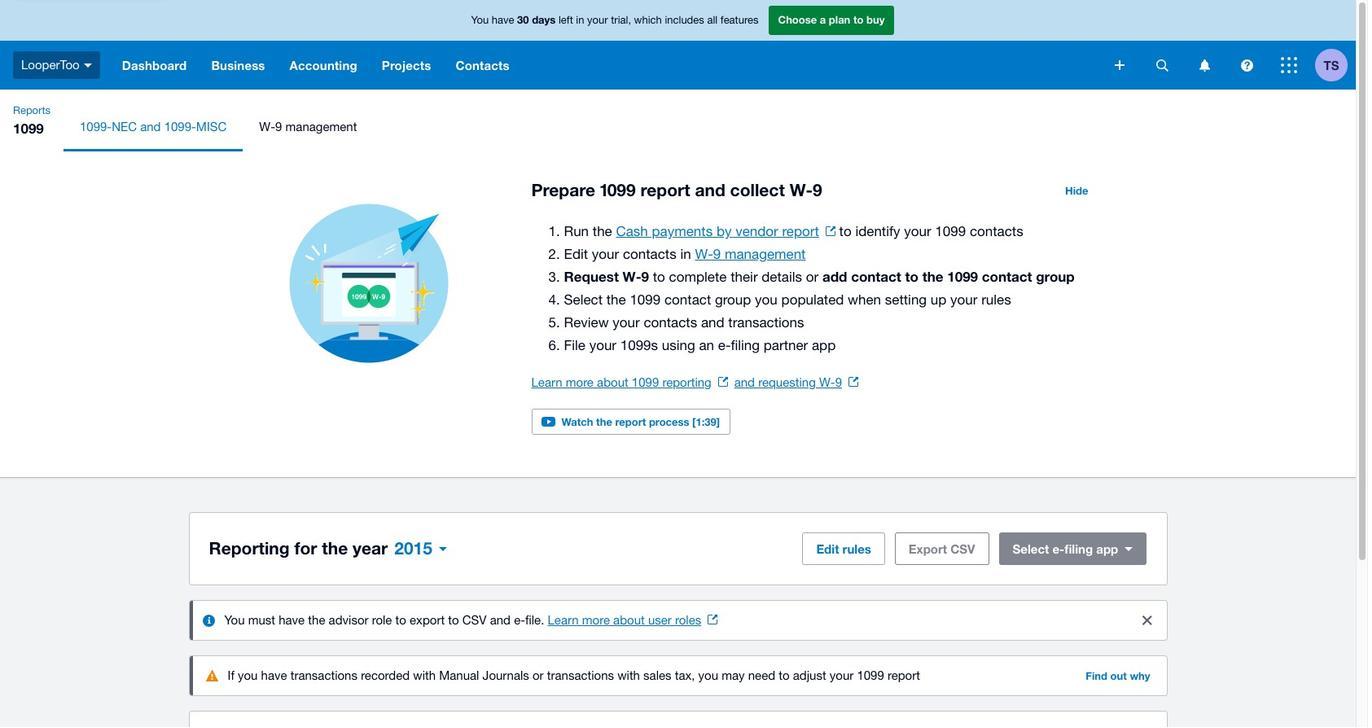 Task type: locate. For each thing, give the bounding box(es) containing it.
edit
[[564, 246, 588, 262], [816, 542, 839, 556]]

0 horizontal spatial or
[[533, 669, 544, 682]]

accounting button
[[277, 41, 370, 90]]

1 vertical spatial select
[[1013, 542, 1049, 556]]

1099 up up
[[935, 223, 966, 239]]

filing inside edit your contacts in w-9 management request w-9 to complete their details or add contact to the 1099 contact group select the 1099 contact group you populated when setting up your rules review your contacts and transactions file your 1099s using an e-filing partner app
[[731, 337, 760, 353]]

report inside button
[[615, 415, 646, 428]]

have right "if" on the left bottom
[[261, 669, 287, 682]]

0 vertical spatial e-
[[718, 337, 731, 353]]

watch the report process [1:39] button
[[531, 409, 731, 435]]

1 vertical spatial you
[[224, 613, 245, 627]]

ts button
[[1315, 41, 1356, 90]]

warning icon image left the must
[[202, 614, 215, 627]]

when
[[848, 292, 881, 308]]

9 down by
[[713, 246, 721, 262]]

you right "if" on the left bottom
[[238, 669, 258, 682]]

with left sales
[[617, 669, 640, 682]]

dashboard
[[122, 58, 187, 72]]

about left user
[[613, 613, 645, 627]]

select e-filing app button
[[999, 533, 1147, 565]]

0 horizontal spatial transactions
[[290, 669, 357, 682]]

dashboard link
[[110, 41, 199, 90]]

main content containing prepare 1099 report and collect w-9
[[0, 151, 1356, 727]]

2 horizontal spatial transactions
[[728, 314, 804, 331]]

1 vertical spatial csv
[[462, 613, 487, 627]]

you left the must
[[224, 613, 245, 627]]

w-9 management link down accounting popup button
[[243, 103, 373, 151]]

1 vertical spatial e-
[[1052, 542, 1064, 556]]

csv inside 'button'
[[951, 542, 975, 556]]

1 horizontal spatial edit
[[816, 542, 839, 556]]

rules
[[981, 292, 1011, 308], [842, 542, 871, 556]]

days
[[532, 13, 556, 26]]

and right nec on the top of page
[[140, 120, 161, 134]]

menu
[[64, 103, 1356, 151]]

your
[[587, 14, 608, 26], [904, 223, 931, 239], [592, 246, 619, 262], [950, 292, 978, 308], [613, 314, 640, 331], [589, 337, 616, 353], [830, 669, 854, 682]]

have for recorded
[[261, 669, 287, 682]]

run the cash payments by vendor report
[[564, 223, 819, 239]]

transactions
[[728, 314, 804, 331], [290, 669, 357, 682], [547, 669, 614, 682]]

9
[[275, 120, 282, 134], [813, 180, 822, 200], [713, 246, 721, 262], [641, 268, 649, 285], [835, 375, 842, 389]]

you inside edit your contacts in w-9 management request w-9 to complete their details or add contact to the 1099 contact group select the 1099 contact group you populated when setting up your rules review your contacts and transactions file your 1099s using an e-filing partner app
[[755, 292, 778, 308]]

1 1099- from the left
[[80, 120, 112, 134]]

in inside you have 30 days left in your trial, which includes all features
[[576, 14, 584, 26]]

includes
[[665, 14, 704, 26]]

roles
[[675, 613, 701, 627]]

0 horizontal spatial e-
[[514, 613, 525, 627]]

1099- right nec on the top of page
[[164, 120, 196, 134]]

all
[[707, 14, 718, 26]]

0 vertical spatial csv
[[951, 542, 975, 556]]

learn right file.
[[548, 613, 579, 627]]

1 vertical spatial rules
[[842, 542, 871, 556]]

1 horizontal spatial w-9 management link
[[695, 246, 806, 262]]

1099- right reports 1099
[[80, 120, 112, 134]]

transactions right the journals
[[547, 669, 614, 682]]

recorded
[[361, 669, 410, 682]]

1 horizontal spatial e-
[[718, 337, 731, 353]]

1 horizontal spatial app
[[1096, 542, 1118, 556]]

csv
[[951, 542, 975, 556], [462, 613, 487, 627]]

have right the must
[[279, 613, 305, 627]]

1 vertical spatial about
[[613, 613, 645, 627]]

0 horizontal spatial contact
[[664, 292, 711, 308]]

9 down cash
[[641, 268, 649, 285]]

1099 down to identify your 1099 contacts
[[947, 268, 978, 285]]

contact
[[851, 268, 901, 285], [982, 268, 1032, 285], [664, 292, 711, 308]]

0 horizontal spatial w-9 management link
[[243, 103, 373, 151]]

choose
[[778, 13, 817, 26]]

w- right request
[[623, 268, 641, 285]]

1 horizontal spatial you
[[471, 14, 489, 26]]

menu containing 1099-nec and 1099-misc
[[64, 103, 1356, 151]]

1099
[[13, 120, 44, 137], [600, 180, 636, 200], [935, 223, 966, 239], [947, 268, 978, 285], [630, 292, 661, 308], [632, 375, 659, 389], [857, 669, 884, 682]]

rules inside button
[[842, 542, 871, 556]]

1 horizontal spatial select
[[1013, 542, 1049, 556]]

transactions up partner
[[728, 314, 804, 331]]

0 horizontal spatial in
[[576, 14, 584, 26]]

transactions down advisor
[[290, 669, 357, 682]]

reporting
[[209, 538, 290, 559]]

have
[[492, 14, 514, 26], [279, 613, 305, 627], [261, 669, 287, 682]]

rules right up
[[981, 292, 1011, 308]]

rules inside edit your contacts in w-9 management request w-9 to complete their details or add contact to the 1099 contact group select the 1099 contact group you populated when setting up your rules review your contacts and transactions file your 1099s using an e-filing partner app
[[981, 292, 1011, 308]]

management down vendor
[[725, 246, 806, 262]]

0 horizontal spatial csv
[[462, 613, 487, 627]]

with left manual
[[413, 669, 436, 682]]

0 horizontal spatial edit
[[564, 246, 588, 262]]

and up an
[[701, 314, 724, 331]]

the
[[593, 223, 612, 239], [922, 268, 943, 285], [606, 292, 626, 308], [596, 415, 612, 428], [322, 538, 348, 559], [308, 613, 325, 627]]

edit inside edit your contacts in w-9 management request w-9 to complete their details or add contact to the 1099 contact group select the 1099 contact group you populated when setting up your rules review your contacts and transactions file your 1099s using an e-filing partner app
[[564, 246, 588, 262]]

1 vertical spatial or
[[533, 669, 544, 682]]

you have 30 days left in your trial, which includes all features
[[471, 13, 759, 26]]

banner
[[0, 0, 1356, 90]]

reports
[[13, 104, 50, 116]]

0 vertical spatial group
[[1036, 268, 1075, 285]]

and
[[140, 120, 161, 134], [695, 180, 725, 200], [701, 314, 724, 331], [734, 375, 755, 389], [490, 613, 511, 627]]

0 vertical spatial more
[[566, 375, 594, 389]]

or right the journals
[[533, 669, 544, 682]]

0 vertical spatial you
[[471, 14, 489, 26]]

report
[[640, 180, 690, 200], [782, 223, 819, 239], [615, 415, 646, 428], [888, 669, 920, 682]]

1 vertical spatial in
[[680, 246, 691, 262]]

0 vertical spatial app
[[812, 337, 836, 353]]

warning icon image left "if" on the left bottom
[[206, 670, 218, 682]]

1 horizontal spatial in
[[680, 246, 691, 262]]

find
[[1086, 669, 1107, 682]]

you for you must have the advisor role to export to csv and e-file. learn more about user roles
[[224, 613, 245, 627]]

1 vertical spatial management
[[725, 246, 806, 262]]

cash payments by vendor report link
[[616, 223, 835, 239]]

more up if you have transactions recorded with manual journals or transactions with sales tax, you may need to adjust your 1099 report
[[582, 613, 610, 627]]

to right need
[[779, 669, 790, 682]]

2 vertical spatial have
[[261, 669, 287, 682]]

ts
[[1324, 57, 1339, 72]]

1 vertical spatial edit
[[816, 542, 839, 556]]

you right tax,
[[698, 669, 718, 682]]

0 horizontal spatial management
[[285, 120, 357, 134]]

your down review
[[589, 337, 616, 353]]

w-9 management link for to identify your 1099 contacts
[[695, 246, 806, 262]]

warning icon image
[[202, 614, 215, 627], [206, 670, 218, 682]]

w-9 management link up their
[[695, 246, 806, 262]]

about up watch the report process [1:39] button
[[597, 375, 628, 389]]

have left 30
[[492, 14, 514, 26]]

main content
[[0, 151, 1356, 727]]

1 with from the left
[[413, 669, 436, 682]]

svg image
[[1156, 59, 1168, 71], [1199, 59, 1210, 71], [1115, 60, 1125, 70]]

0 vertical spatial in
[[576, 14, 584, 26]]

e-
[[718, 337, 731, 353], [1052, 542, 1064, 556], [514, 613, 525, 627]]

request
[[564, 268, 619, 285]]

1 vertical spatial warning icon image
[[206, 670, 218, 682]]

1099 down 1099s
[[632, 375, 659, 389]]

contacts
[[456, 58, 509, 72]]

0 horizontal spatial select
[[564, 292, 603, 308]]

0 vertical spatial w-9 management link
[[243, 103, 373, 151]]

1099-
[[80, 120, 112, 134], [164, 120, 196, 134]]

an
[[699, 337, 714, 353]]

if
[[228, 669, 234, 682]]

edit inside button
[[816, 542, 839, 556]]

0 horizontal spatial with
[[413, 669, 436, 682]]

contacts
[[970, 223, 1023, 239], [623, 246, 676, 262], [644, 314, 697, 331]]

export
[[410, 613, 445, 627]]

0 vertical spatial management
[[285, 120, 357, 134]]

0 horizontal spatial you
[[224, 613, 245, 627]]

and up by
[[695, 180, 725, 200]]

1 horizontal spatial management
[[725, 246, 806, 262]]

1 horizontal spatial csv
[[951, 542, 975, 556]]

you left 30
[[471, 14, 489, 26]]

or left add
[[806, 269, 819, 285]]

with
[[413, 669, 436, 682], [617, 669, 640, 682]]

9 right the 'requesting'
[[835, 375, 842, 389]]

management down accounting popup button
[[285, 120, 357, 134]]

svg image
[[1281, 57, 1297, 73], [1241, 59, 1253, 71], [84, 63, 92, 67]]

0 vertical spatial rules
[[981, 292, 1011, 308]]

1 horizontal spatial 1099-
[[164, 120, 196, 134]]

0 horizontal spatial 1099-
[[80, 120, 112, 134]]

to up setting
[[905, 268, 919, 285]]

w-9 management link for reports 1099
[[243, 103, 373, 151]]

partner
[[764, 337, 808, 353]]

1 vertical spatial have
[[279, 613, 305, 627]]

may
[[722, 669, 745, 682]]

learn up 'watch'
[[531, 375, 562, 389]]

complete
[[669, 269, 727, 285]]

app inside popup button
[[1096, 542, 1118, 556]]

0 vertical spatial have
[[492, 14, 514, 26]]

accounting
[[290, 58, 357, 72]]

the right for
[[322, 538, 348, 559]]

reports 1099
[[13, 104, 50, 137]]

e- inside popup button
[[1052, 542, 1064, 556]]

more
[[566, 375, 594, 389], [582, 613, 610, 627]]

w- right collect
[[790, 180, 813, 200]]

1 vertical spatial w-9 management link
[[695, 246, 806, 262]]

rules left export
[[842, 542, 871, 556]]

to left the identify
[[839, 223, 852, 239]]

0 vertical spatial select
[[564, 292, 603, 308]]

w- right the 'requesting'
[[819, 375, 835, 389]]

your left trial,
[[587, 14, 608, 26]]

to right role
[[395, 613, 406, 627]]

0 vertical spatial or
[[806, 269, 819, 285]]

app
[[812, 337, 836, 353], [1096, 542, 1118, 556]]

your up request
[[592, 246, 619, 262]]

0 vertical spatial edit
[[564, 246, 588, 262]]

you
[[471, 14, 489, 26], [224, 613, 245, 627]]

1099 down reports link
[[13, 120, 44, 137]]

1 vertical spatial group
[[715, 292, 751, 308]]

0 horizontal spatial rules
[[842, 542, 871, 556]]

1 vertical spatial app
[[1096, 542, 1118, 556]]

1099 up cash
[[600, 180, 636, 200]]

more down the file
[[566, 375, 594, 389]]

projects button
[[370, 41, 443, 90]]

have inside you have 30 days left in your trial, which includes all features
[[492, 14, 514, 26]]

0 vertical spatial filing
[[731, 337, 760, 353]]

in down "payments"
[[680, 246, 691, 262]]

by
[[717, 223, 732, 239]]

2 horizontal spatial e-
[[1052, 542, 1064, 556]]

you down the details
[[755, 292, 778, 308]]

0 horizontal spatial filing
[[731, 337, 760, 353]]

and left file.
[[490, 613, 511, 627]]

select e-filing app
[[1013, 542, 1118, 556]]

1 horizontal spatial or
[[806, 269, 819, 285]]

in
[[576, 14, 584, 26], [680, 246, 691, 262]]

1 horizontal spatial group
[[1036, 268, 1075, 285]]

0 horizontal spatial app
[[812, 337, 836, 353]]

group
[[1036, 268, 1075, 285], [715, 292, 751, 308]]

advisor
[[329, 613, 368, 627]]

1 vertical spatial filing
[[1064, 542, 1093, 556]]

1 horizontal spatial filing
[[1064, 542, 1093, 556]]

you inside you have 30 days left in your trial, which includes all features
[[471, 14, 489, 26]]

app inside edit your contacts in w-9 management request w-9 to complete their details or add contact to the 1099 contact group select the 1099 contact group you populated when setting up your rules review your contacts and transactions file your 1099s using an e-filing partner app
[[812, 337, 836, 353]]

filing
[[731, 337, 760, 353], [1064, 542, 1093, 556]]

a
[[820, 13, 826, 26]]

1 horizontal spatial rules
[[981, 292, 1011, 308]]

management inside edit your contacts in w-9 management request w-9 to complete their details or add contact to the 1099 contact group select the 1099 contact group you populated when setting up your rules review your contacts and transactions file your 1099s using an e-filing partner app
[[725, 246, 806, 262]]

2 horizontal spatial you
[[755, 292, 778, 308]]

banner containing ts
[[0, 0, 1356, 90]]

0 horizontal spatial svg image
[[84, 63, 92, 67]]

the right 'watch'
[[596, 415, 612, 428]]

2 vertical spatial contacts
[[644, 314, 697, 331]]

in right "left"
[[576, 14, 584, 26]]

0 vertical spatial about
[[597, 375, 628, 389]]

1 horizontal spatial with
[[617, 669, 640, 682]]



Task type: vqa. For each thing, say whether or not it's contained in the screenshot.
postal workers catching money IMAGE
no



Task type: describe. For each thing, give the bounding box(es) containing it.
hide
[[1065, 184, 1088, 197]]

1099 right adjust on the right bottom of the page
[[857, 669, 884, 682]]

up
[[931, 292, 947, 308]]

your right up
[[950, 292, 978, 308]]

for
[[294, 538, 317, 559]]

[1:39]
[[692, 415, 720, 428]]

loopertoo
[[21, 58, 80, 71]]

and inside edit your contacts in w-9 management request w-9 to complete their details or add contact to the 1099 contact group select the 1099 contact group you populated when setting up your rules review your contacts and transactions file your 1099s using an e-filing partner app
[[701, 314, 724, 331]]

hide button
[[1055, 178, 1098, 204]]

0 horizontal spatial svg image
[[1115, 60, 1125, 70]]

business button
[[199, 41, 277, 90]]

year
[[353, 538, 388, 559]]

file
[[564, 337, 585, 353]]

the inside button
[[596, 415, 612, 428]]

1 vertical spatial learn
[[548, 613, 579, 627]]

the right run
[[593, 223, 612, 239]]

using
[[662, 337, 695, 353]]

review
[[564, 314, 609, 331]]

export csv button
[[895, 533, 989, 565]]

1 horizontal spatial svg image
[[1241, 59, 1253, 71]]

filing inside popup button
[[1064, 542, 1093, 556]]

2 horizontal spatial contact
[[982, 268, 1032, 285]]

30
[[517, 13, 529, 26]]

user
[[648, 613, 672, 627]]

1 horizontal spatial contact
[[851, 268, 901, 285]]

export csv
[[909, 542, 975, 556]]

loopertoo button
[[0, 41, 110, 90]]

which
[[634, 14, 662, 26]]

you for you have 30 days left in your trial, which includes all features
[[471, 14, 489, 26]]

manual
[[439, 669, 479, 682]]

2 vertical spatial e-
[[514, 613, 525, 627]]

w- up complete
[[695, 246, 713, 262]]

0 horizontal spatial you
[[238, 669, 258, 682]]

export
[[909, 542, 947, 556]]

edit rules button
[[802, 533, 885, 565]]

nec
[[112, 120, 137, 134]]

journals
[[483, 669, 529, 682]]

and left the 'requesting'
[[734, 375, 755, 389]]

you must have the advisor role to export to csv and e-file. learn more about user roles
[[224, 613, 701, 627]]

the up up
[[922, 268, 943, 285]]

their
[[731, 269, 758, 285]]

setting
[[885, 292, 927, 308]]

learn more about 1099 reporting link
[[531, 375, 728, 389]]

learn more about user roles link
[[548, 613, 718, 627]]

watch
[[561, 415, 593, 428]]

2 horizontal spatial svg image
[[1281, 57, 1297, 73]]

left
[[559, 14, 573, 26]]

reporting for the year
[[209, 538, 388, 559]]

trial,
[[611, 14, 631, 26]]

2015
[[394, 538, 432, 559]]

select inside edit your contacts in w-9 management request w-9 to complete their details or add contact to the 1099 contact group select the 1099 contact group you populated when setting up your rules review your contacts and transactions file your 1099s using an e-filing partner app
[[564, 292, 603, 308]]

transactions inside edit your contacts in w-9 management request w-9 to complete their details or add contact to the 1099 contact group select the 1099 contact group you populated when setting up your rules review your contacts and transactions file your 1099s using an e-filing partner app
[[728, 314, 804, 331]]

1099s
[[620, 337, 658, 353]]

have for advisor
[[279, 613, 305, 627]]

tax,
[[675, 669, 695, 682]]

or inside edit your contacts in w-9 management request w-9 to complete their details or add contact to the 1099 contact group select the 1099 contact group you populated when setting up your rules review your contacts and transactions file your 1099s using an e-filing partner app
[[806, 269, 819, 285]]

close image
[[1142, 616, 1152, 625]]

details
[[762, 269, 802, 285]]

0 vertical spatial warning icon image
[[202, 614, 215, 627]]

svg image inside loopertoo popup button
[[84, 63, 92, 67]]

0 horizontal spatial group
[[715, 292, 751, 308]]

cash
[[616, 223, 648, 239]]

populated
[[781, 292, 844, 308]]

find out why
[[1086, 669, 1150, 682]]

must
[[248, 613, 275, 627]]

process
[[649, 415, 689, 428]]

your up 1099s
[[613, 314, 640, 331]]

reporting
[[662, 375, 711, 389]]

vendor
[[735, 223, 778, 239]]

select inside popup button
[[1013, 542, 1049, 556]]

0 vertical spatial contacts
[[970, 223, 1023, 239]]

and requesting w-9
[[734, 375, 842, 389]]

adjust
[[793, 669, 826, 682]]

9 right collect
[[813, 180, 822, 200]]

the left advisor
[[308, 613, 325, 627]]

1099-nec and 1099-misc
[[80, 120, 227, 134]]

1 horizontal spatial transactions
[[547, 669, 614, 682]]

to right export
[[448, 613, 459, 627]]

add
[[822, 268, 847, 285]]

contacts button
[[443, 41, 522, 90]]

identify
[[855, 223, 900, 239]]

2 1099- from the left
[[164, 120, 196, 134]]

9 right misc
[[275, 120, 282, 134]]

1 horizontal spatial you
[[698, 669, 718, 682]]

0 vertical spatial learn
[[531, 375, 562, 389]]

to left buy
[[853, 13, 864, 26]]

prepare
[[531, 180, 595, 200]]

2015 button
[[388, 533, 454, 565]]

and requesting w-9 link
[[734, 375, 858, 389]]

choose a plan to buy
[[778, 13, 885, 26]]

plan
[[829, 13, 850, 26]]

1 vertical spatial more
[[582, 613, 610, 627]]

2 horizontal spatial svg image
[[1199, 59, 1210, 71]]

out
[[1110, 669, 1127, 682]]

sales
[[643, 669, 671, 682]]

reports link
[[7, 103, 57, 119]]

edit for edit rules
[[816, 542, 839, 556]]

need
[[748, 669, 775, 682]]

edit for edit your contacts in w-9 management request w-9 to complete their details or add contact to the 1099 contact group select the 1099 contact group you populated when setting up your rules review your contacts and transactions file your 1099s using an e-filing partner app
[[564, 246, 588, 262]]

your right the identify
[[904, 223, 931, 239]]

business
[[211, 58, 265, 72]]

your right adjust on the right bottom of the page
[[830, 669, 854, 682]]

features
[[721, 14, 759, 26]]

edit rules
[[816, 542, 871, 556]]

1 horizontal spatial svg image
[[1156, 59, 1168, 71]]

find out why button
[[1076, 663, 1160, 689]]

prepare 1099 report and collect w-9
[[531, 180, 822, 200]]

learn more about 1099 reporting
[[531, 375, 711, 389]]

the down request
[[606, 292, 626, 308]]

run
[[564, 223, 589, 239]]

in inside edit your contacts in w-9 management request w-9 to complete their details or add contact to the 1099 contact group select the 1099 contact group you populated when setting up your rules review your contacts and transactions file your 1099s using an e-filing partner app
[[680, 246, 691, 262]]

watch the report process [1:39]
[[561, 415, 720, 428]]

1099 inside reports 1099
[[13, 120, 44, 137]]

1099-nec and 1099-misc link
[[64, 103, 243, 151]]

if you have transactions recorded with manual journals or transactions with sales tax, you may need to adjust your 1099 report
[[228, 669, 920, 682]]

why
[[1130, 669, 1150, 682]]

your inside you have 30 days left in your trial, which includes all features
[[587, 14, 608, 26]]

close button
[[1131, 604, 1163, 637]]

file.
[[525, 613, 544, 627]]

w-9 management
[[259, 120, 357, 134]]

1 vertical spatial contacts
[[623, 246, 676, 262]]

1099 up 1099s
[[630, 292, 661, 308]]

w- right misc
[[259, 120, 275, 134]]

collect
[[730, 180, 785, 200]]

edit your contacts in w-9 management request w-9 to complete their details or add contact to the 1099 contact group select the 1099 contact group you populated when setting up your rules review your contacts and transactions file your 1099s using an e-filing partner app
[[564, 246, 1075, 353]]

misc
[[196, 120, 227, 134]]

2 with from the left
[[617, 669, 640, 682]]

role
[[372, 613, 392, 627]]

buy
[[866, 13, 885, 26]]

payments
[[652, 223, 713, 239]]

to left complete
[[653, 269, 665, 285]]

e- inside edit your contacts in w-9 management request w-9 to complete their details or add contact to the 1099 contact group select the 1099 contact group you populated when setting up your rules review your contacts and transactions file your 1099s using an e-filing partner app
[[718, 337, 731, 353]]



